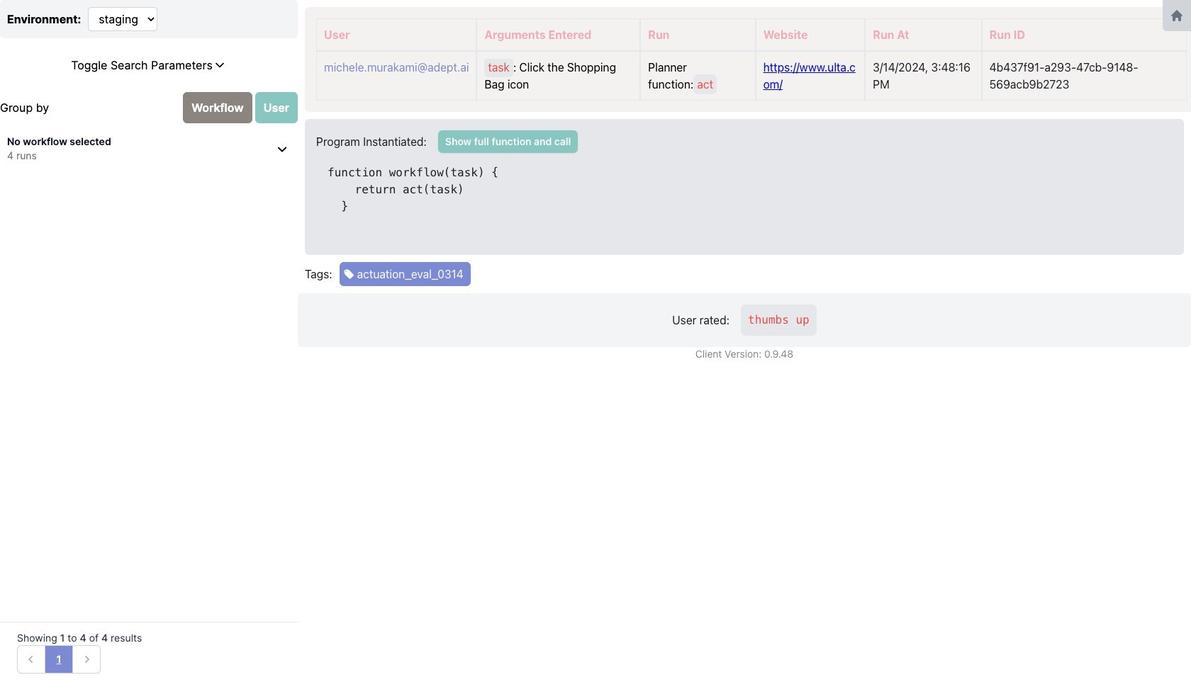 Task type: locate. For each thing, give the bounding box(es) containing it.
pagination element
[[17, 646, 101, 674]]



Task type: vqa. For each thing, say whether or not it's contained in the screenshot.
field
no



